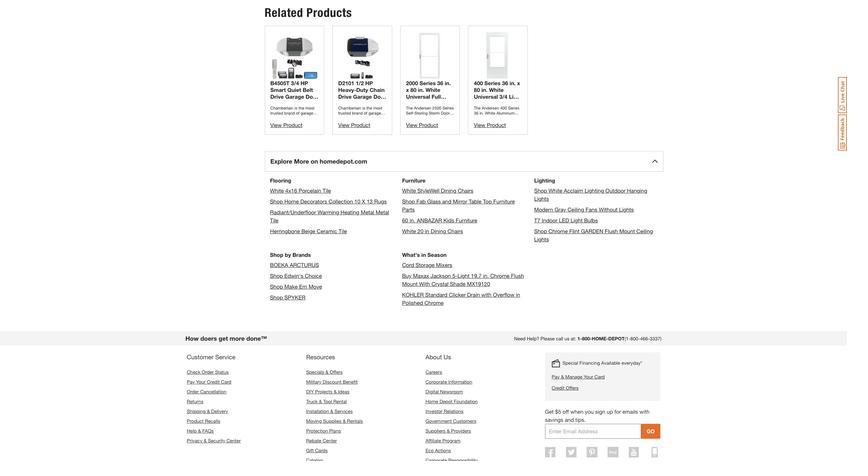 Task type: locate. For each thing, give the bounding box(es) containing it.
view product link for 2000 series 36 in. x 80 in. white universal full view retractable aluminum storm door with nickel hardware image
[[406, 122, 438, 128]]

door down belt
[[306, 93, 319, 100]]

0 vertical spatial light
[[571, 217, 583, 224]]

door
[[306, 93, 319, 100], [374, 93, 386, 100]]

ceiling
[[568, 206, 585, 213], [637, 228, 653, 235]]

1 horizontal spatial drive
[[338, 93, 352, 100]]

card up credit offers link
[[595, 374, 605, 380]]

0 vertical spatial tile
[[323, 187, 331, 194]]

3 view product link from the left
[[338, 122, 371, 128]]

white for white 20 in dining chairs
[[402, 228, 416, 235]]

1 horizontal spatial lighting
[[585, 187, 604, 194]]

view product link for d2101 1/2 hp heavy-duty chain drive garage door opener "image"
[[338, 122, 371, 128]]

door for belt
[[306, 93, 319, 100]]

0 vertical spatial order
[[202, 370, 214, 375]]

1 horizontal spatial center
[[323, 438, 337, 444]]

opener down smart
[[271, 100, 290, 107]]

1 horizontal spatial your
[[584, 374, 594, 380]]

chrome inside shop chrome flint garden flush mount ceiling lights
[[549, 228, 568, 235]]

1 vertical spatial furniture
[[494, 198, 515, 205]]

0 horizontal spatial pay
[[187, 379, 195, 385]]

home down digital
[[426, 399, 439, 405]]

4 view from the left
[[474, 122, 486, 128]]

1 horizontal spatial opener
[[338, 100, 358, 107]]

without
[[599, 206, 618, 213]]

pay your credit card
[[187, 379, 231, 385]]

product recalls link
[[187, 419, 220, 424]]

shop down t7
[[535, 228, 547, 235]]

0 horizontal spatial door
[[306, 93, 319, 100]]

1 vertical spatial ceiling
[[637, 228, 653, 235]]

& for installation & services
[[331, 409, 334, 415]]

0 horizontal spatial drive
[[271, 93, 284, 100]]

shop left make
[[270, 284, 283, 290]]

opener
[[271, 100, 290, 107], [338, 100, 358, 107]]

hp for chain
[[366, 80, 373, 86]]

$5
[[556, 409, 562, 415]]

offers down manage
[[566, 385, 579, 391]]

shop for shop white acclaim lighting outdoor hanging lights
[[535, 187, 547, 194]]

& up the supplies
[[331, 409, 334, 415]]

1 vertical spatial lights
[[620, 206, 634, 213]]

& for pay & manage your card
[[561, 374, 564, 380]]

your down financing
[[584, 374, 594, 380]]

1 vertical spatial light
[[458, 273, 470, 279]]

need
[[515, 336, 526, 342]]

1 door from the left
[[306, 93, 319, 100]]

2 vertical spatial chrome
[[425, 300, 444, 306]]

light up flint on the right of the page
[[571, 217, 583, 224]]

& down faqs at left
[[204, 438, 207, 444]]

1 horizontal spatial light
[[571, 217, 583, 224]]

& for truck & tool rental
[[319, 399, 322, 405]]

shop left spyker
[[270, 294, 283, 301]]

2 view product from the left
[[406, 122, 438, 128]]

offers inside credit offers link
[[566, 385, 579, 391]]

1 horizontal spatial chrome
[[491, 273, 510, 279]]

hp up belt
[[301, 80, 308, 86]]

2 opener from the left
[[338, 100, 358, 107]]

lighting inside shop white acclaim lighting outdoor hanging lights
[[585, 187, 604, 194]]

0 vertical spatial with
[[482, 292, 492, 298]]

in right overflow
[[516, 292, 521, 298]]

white for white 4x16 porcelain tile
[[270, 187, 284, 194]]

0 horizontal spatial offers
[[330, 370, 343, 375]]

cancellation
[[200, 389, 227, 395]]

1 vertical spatial offers
[[566, 385, 579, 391]]

crystal
[[432, 281, 449, 287]]

shop inside shop fab glass and mirror table top furniture parts
[[402, 198, 415, 205]]

0 horizontal spatial center
[[227, 438, 241, 444]]

2 horizontal spatial chrome
[[549, 228, 568, 235]]

1 vertical spatial credit
[[552, 385, 565, 391]]

flush up overflow
[[511, 273, 524, 279]]

your up order cancellation at left bottom
[[196, 379, 206, 385]]

lights up modern
[[535, 196, 549, 202]]

specials
[[306, 370, 324, 375]]

overflow
[[493, 292, 515, 298]]

1 horizontal spatial furniture
[[456, 217, 478, 224]]

0 horizontal spatial lighting
[[535, 177, 556, 184]]

light up shade
[[458, 273, 470, 279]]

drive down smart
[[271, 93, 284, 100]]

pay for pay your credit card
[[187, 379, 195, 385]]

800- right at:
[[582, 336, 592, 342]]

& left tool
[[319, 399, 322, 405]]

drive inside b4505t 3/4 hp smart quiet belt drive garage door opener
[[271, 93, 284, 100]]

0 horizontal spatial furniture
[[402, 177, 426, 184]]

1 horizontal spatial metal
[[376, 209, 389, 216]]

with right drain
[[482, 292, 492, 298]]

pay down check
[[187, 379, 195, 385]]

light
[[571, 217, 583, 224], [458, 273, 470, 279]]

furniture right top
[[494, 198, 515, 205]]

you
[[585, 409, 594, 415]]

garden
[[581, 228, 604, 235]]

privacy
[[187, 438, 202, 444]]

how
[[186, 335, 199, 342]]

hp right 1/2
[[366, 80, 373, 86]]

mirror
[[453, 198, 468, 205]]

& up recalls
[[207, 409, 210, 415]]

chrome down standard
[[425, 300, 444, 306]]

shop white acclaim lighting outdoor hanging lights link
[[535, 187, 648, 202]]

3 view from the left
[[338, 122, 350, 128]]

live chat image
[[839, 77, 848, 113]]

card down status
[[221, 379, 231, 385]]

2 hp from the left
[[366, 80, 373, 86]]

opener inside d2101 1/2 hp heavy-duty chain drive garage door opener
[[338, 100, 358, 107]]

home depot on facebook image
[[546, 447, 556, 458]]

card
[[595, 374, 605, 380], [221, 379, 231, 385]]

2 horizontal spatial furniture
[[494, 198, 515, 205]]

0 horizontal spatial your
[[196, 379, 206, 385]]

1 center from the left
[[227, 438, 241, 444]]

0 horizontal spatial mount
[[402, 281, 418, 287]]

check order status link
[[187, 370, 229, 375]]

in. right 60
[[410, 217, 416, 224]]

white left 20
[[402, 228, 416, 235]]

lighting up modern
[[535, 177, 556, 184]]

shop for shop home decorators collection 10 x 13 rugs
[[270, 198, 283, 205]]

in. inside the buy maxax jackson 5-light 19.7 in. chrome flush mount with crystal shade mx19120
[[483, 273, 489, 279]]

order up returns link
[[187, 389, 199, 395]]

hp inside b4505t 3/4 hp smart quiet belt drive garage door opener
[[301, 80, 308, 86]]

radiant/underfloor warming heating metal metal tile link
[[270, 209, 389, 224]]

chairs up mirror
[[458, 187, 474, 194]]

and down "off"
[[565, 417, 574, 423]]

0 horizontal spatial home
[[285, 198, 299, 205]]

check order status
[[187, 370, 229, 375]]

plans
[[330, 428, 341, 434]]

hp for belt
[[301, 80, 308, 86]]

1 horizontal spatial garage
[[353, 93, 372, 100]]

1 horizontal spatial mount
[[620, 228, 635, 235]]

special financing available everyday*
[[563, 360, 643, 366]]

garage down quiet
[[285, 93, 304, 100]]

shop spyker
[[270, 294, 306, 301]]

metal down 13
[[361, 209, 375, 216]]

0 horizontal spatial with
[[482, 292, 492, 298]]

0 horizontal spatial garage
[[285, 93, 304, 100]]

door down chain
[[374, 93, 386, 100]]

customer
[[187, 354, 214, 361]]

offers
[[330, 370, 343, 375], [566, 385, 579, 391]]

heating
[[341, 209, 360, 216]]

0 vertical spatial and
[[443, 198, 452, 205]]

beige
[[302, 228, 316, 235]]

0 vertical spatial offers
[[330, 370, 343, 375]]

0 horizontal spatial tile
[[270, 217, 279, 224]]

b4505t 3/4 hp smart quiet belt drive garage door opener image
[[271, 32, 319, 80]]

order up pay your credit card
[[202, 370, 214, 375]]

0 horizontal spatial hp
[[301, 80, 308, 86]]

4 view product link from the left
[[474, 122, 506, 128]]

truck & tool rental link
[[306, 399, 347, 405]]

0 horizontal spatial credit
[[207, 379, 220, 385]]

door inside d2101 1/2 hp heavy-duty chain drive garage door opener
[[374, 93, 386, 100]]

lighting
[[535, 177, 556, 184], [585, 187, 604, 194]]

1 opener from the left
[[271, 100, 290, 107]]

special
[[563, 360, 579, 366]]

shop inside shop white acclaim lighting outdoor hanging lights
[[535, 187, 547, 194]]

homedepot.com
[[320, 158, 368, 165]]

2 garage from the left
[[353, 93, 372, 100]]

drive for smart
[[271, 93, 284, 100]]

0 vertical spatial mount
[[620, 228, 635, 235]]

tile inside radiant/underfloor warming heating metal metal tile
[[270, 217, 279, 224]]

2 view product link from the left
[[406, 122, 438, 128]]

hanging
[[627, 187, 648, 194]]

lighting up "fans"
[[585, 187, 604, 194]]

1 vertical spatial flush
[[511, 273, 524, 279]]

opener inside b4505t 3/4 hp smart quiet belt drive garage door opener
[[271, 100, 290, 107]]

shop up modern
[[535, 187, 547, 194]]

view product
[[271, 122, 303, 128], [406, 122, 438, 128], [338, 122, 371, 128], [474, 122, 506, 128]]

diy projects & ideas
[[306, 389, 350, 395]]

1 horizontal spatial credit
[[552, 385, 565, 391]]

& down the government customers on the bottom right
[[447, 428, 450, 434]]

1 horizontal spatial home
[[426, 399, 439, 405]]

1 horizontal spatial offers
[[566, 385, 579, 391]]

400 series 36 in. x 80 in. white universal 3/4 light retractable aluminum storm door with nickel hardware image
[[474, 32, 523, 80]]

chrome inside kohler standard clicker drain with overflow in polished chrome
[[425, 300, 444, 306]]

and inside get $5 off when you sign up for emails with savings and tips.
[[565, 417, 574, 423]]

1 vertical spatial and
[[565, 417, 574, 423]]

tile for white 4x16 porcelain tile
[[323, 187, 331, 194]]

dining down 60 in. anbazar kids furniture
[[431, 228, 446, 235]]

dining up mirror
[[441, 187, 457, 194]]

chairs down kids
[[448, 228, 463, 235]]

0 vertical spatial lights
[[535, 196, 549, 202]]

rentals
[[347, 419, 363, 424]]

0 vertical spatial flush
[[605, 228, 618, 235]]

opener down heavy-
[[338, 100, 358, 107]]

garage for duty
[[353, 93, 372, 100]]

glass
[[427, 198, 441, 205]]

white down flooring
[[270, 187, 284, 194]]

chrome up overflow
[[491, 273, 510, 279]]

& for specials & offers
[[326, 370, 329, 375]]

shop for shop edwin's choice
[[270, 273, 283, 279]]

2 vertical spatial in
[[516, 292, 521, 298]]

mount
[[620, 228, 635, 235], [402, 281, 418, 287]]

0 vertical spatial chrome
[[549, 228, 568, 235]]

garage inside b4505t 3/4 hp smart quiet belt drive garage door opener
[[285, 93, 304, 100]]

& up military discount benefit
[[326, 370, 329, 375]]

more
[[230, 335, 245, 342]]

(1-
[[625, 336, 631, 342]]

anbazar
[[417, 217, 442, 224]]

center right 'security'
[[227, 438, 241, 444]]

shipping & delivery
[[187, 409, 228, 415]]

3 view product from the left
[[338, 122, 371, 128]]

mount inside the buy maxax jackson 5-light 19.7 in. chrome flush mount with crystal shade mx19120
[[402, 281, 418, 287]]

1 horizontal spatial flush
[[605, 228, 618, 235]]

savings
[[545, 417, 564, 423]]

2 door from the left
[[374, 93, 386, 100]]

in up storage
[[422, 252, 426, 258]]

2 view from the left
[[406, 122, 418, 128]]

center down plans
[[323, 438, 337, 444]]

offers up the discount
[[330, 370, 343, 375]]

lights down t7
[[535, 236, 549, 243]]

tile for herringbone beige ceramic tile
[[339, 228, 347, 235]]

shipping & delivery link
[[187, 409, 228, 415]]

1 vertical spatial mount
[[402, 281, 418, 287]]

tile up shop home decorators collection 10 x 13 rugs "link"
[[323, 187, 331, 194]]

buy
[[402, 273, 412, 279]]

1 garage from the left
[[285, 93, 304, 100]]

lights right without
[[620, 206, 634, 213]]

pay up credit offers
[[552, 374, 560, 380]]

view product for view product link related to d2101 1/2 hp heavy-duty chain drive garage door opener "image"
[[338, 122, 371, 128]]

furniture up stylewell
[[402, 177, 426, 184]]

19.7
[[471, 273, 482, 279]]

1 vertical spatial tile
[[270, 217, 279, 224]]

chrome down led at the top
[[549, 228, 568, 235]]

standard
[[426, 292, 448, 298]]

hp inside d2101 1/2 hp heavy-duty chain drive garage door opener
[[366, 80, 373, 86]]

with right emails
[[640, 409, 650, 415]]

tile right ceramic at the left of the page
[[339, 228, 347, 235]]

0 horizontal spatial metal
[[361, 209, 375, 216]]

in right 20
[[425, 228, 430, 235]]

800-
[[582, 336, 592, 342], [631, 336, 641, 342]]

1 vertical spatial in.
[[483, 273, 489, 279]]

white stylewell dining chairs link
[[402, 187, 474, 194]]

1 vertical spatial home
[[426, 399, 439, 405]]

storage
[[416, 262, 435, 268]]

1 horizontal spatial pay
[[552, 374, 560, 380]]

b4505t 3/4 hp smart quiet belt drive garage door opener link
[[271, 32, 319, 107]]

2 vertical spatial lights
[[535, 236, 549, 243]]

garage inside d2101 1/2 hp heavy-duty chain drive garage door opener
[[353, 93, 372, 100]]

1 view product link from the left
[[271, 122, 303, 128]]

in. right "19.7"
[[483, 273, 489, 279]]

door inside b4505t 3/4 hp smart quiet belt drive garage door opener
[[306, 93, 319, 100]]

white up parts
[[402, 187, 416, 194]]

0 horizontal spatial card
[[221, 379, 231, 385]]

and right glass
[[443, 198, 452, 205]]

opener for d2101 1/2 hp heavy-duty chain drive garage door opener
[[338, 100, 358, 107]]

kohler
[[402, 292, 424, 298]]

1 view product from the left
[[271, 122, 303, 128]]

0 vertical spatial ceiling
[[568, 206, 585, 213]]

doers
[[201, 335, 217, 342]]

& left manage
[[561, 374, 564, 380]]

shop by brands
[[270, 252, 311, 258]]

shop up the radiant/underfloor
[[270, 198, 283, 205]]

1 drive from the left
[[271, 93, 284, 100]]

4x16
[[286, 187, 297, 194]]

2000 series 36 in. x 80 in. white universal full view retractable aluminum storm door with nickel hardware image
[[406, 32, 455, 80]]

installation & services
[[306, 409, 353, 415]]

0 horizontal spatial 800-
[[582, 336, 592, 342]]

shop up parts
[[402, 198, 415, 205]]

flush inside shop chrome flint garden flush mount ceiling lights
[[605, 228, 618, 235]]

view product link for the 400 series 36 in. x 80 in. white universal 3/4 light retractable aluminum storm door with nickel hardware image
[[474, 122, 506, 128]]

shop up boeka
[[270, 252, 284, 258]]

1 horizontal spatial hp
[[366, 80, 373, 86]]

0 horizontal spatial chrome
[[425, 300, 444, 306]]

shop inside shop chrome flint garden flush mount ceiling lights
[[535, 228, 547, 235]]

1 view from the left
[[271, 122, 282, 128]]

maxax
[[413, 273, 429, 279]]

800- right depot on the right bottom of page
[[631, 336, 641, 342]]

chrome inside the buy maxax jackson 5-light 19.7 in. chrome flush mount with crystal shade mx19120
[[491, 273, 510, 279]]

furniture inside shop fab glass and mirror table top furniture parts
[[494, 198, 515, 205]]

sign
[[596, 409, 606, 415]]

home depot on youtube image
[[629, 447, 640, 458]]

corporate information
[[426, 379, 473, 385]]

d2101 1/2 hp heavy-duty chain drive garage door opener image
[[338, 32, 387, 80]]

credit down pay & manage your card
[[552, 385, 565, 391]]

go
[[647, 428, 655, 435]]

with
[[482, 292, 492, 298], [640, 409, 650, 415]]

garage down "duty"
[[353, 93, 372, 100]]

boeka
[[270, 262, 288, 268]]

1 horizontal spatial with
[[640, 409, 650, 415]]

0 horizontal spatial in.
[[410, 217, 416, 224]]

2 vertical spatial tile
[[339, 228, 347, 235]]

2 drive from the left
[[338, 93, 352, 100]]

drive down heavy-
[[338, 93, 352, 100]]

home depot foundation link
[[426, 399, 478, 405]]

1 horizontal spatial ceiling
[[637, 228, 653, 235]]

2 horizontal spatial tile
[[339, 228, 347, 235]]

0 horizontal spatial opener
[[271, 100, 290, 107]]

1 hp from the left
[[301, 80, 308, 86]]

2 vertical spatial furniture
[[456, 217, 478, 224]]

related products
[[265, 6, 352, 20]]

1 horizontal spatial in.
[[483, 273, 489, 279]]

2 center from the left
[[323, 438, 337, 444]]

1 horizontal spatial 800-
[[631, 336, 641, 342]]

affiliate program link
[[426, 438, 461, 444]]

1 vertical spatial with
[[640, 409, 650, 415]]

drive inside d2101 1/2 hp heavy-duty chain drive garage door opener
[[338, 93, 352, 100]]

flush right garden
[[605, 228, 618, 235]]

warming
[[318, 209, 339, 216]]

Enter Email Address text field
[[545, 424, 642, 439]]

4 view product from the left
[[474, 122, 506, 128]]

shop for shop by brands
[[270, 252, 284, 258]]

explore
[[271, 158, 293, 165]]

& for help & faqs
[[198, 428, 201, 434]]

view product for view product link corresponding to 'b4505t 3/4 hp smart quiet belt drive garage door opener' image
[[271, 122, 303, 128]]

view for view product link corresponding to 'b4505t 3/4 hp smart quiet belt drive garage door opener' image
[[271, 122, 282, 128]]

0 horizontal spatial and
[[443, 198, 452, 205]]

home down 4x16
[[285, 198, 299, 205]]

0 vertical spatial furniture
[[402, 177, 426, 184]]

0 vertical spatial credit
[[207, 379, 220, 385]]

1 vertical spatial chrome
[[491, 273, 510, 279]]

tile up herringbone
[[270, 217, 279, 224]]

20
[[418, 228, 424, 235]]

1 horizontal spatial order
[[202, 370, 214, 375]]

shop down boeka
[[270, 273, 283, 279]]

1 vertical spatial order
[[187, 389, 199, 395]]

& right help
[[198, 428, 201, 434]]

0 horizontal spatial light
[[458, 273, 470, 279]]

3337)
[[650, 336, 662, 342]]

pay inside pay & manage your card link
[[552, 374, 560, 380]]

delivery
[[211, 409, 228, 415]]

product for view product link associated with the 400 series 36 in. x 80 in. white universal 3/4 light retractable aluminum storm door with nickel hardware image
[[487, 122, 506, 128]]

chairs
[[458, 187, 474, 194], [448, 228, 463, 235]]

military
[[306, 379, 322, 385]]

metal down rugs
[[376, 209, 389, 216]]

1 vertical spatial lighting
[[585, 187, 604, 194]]

0 vertical spatial home
[[285, 198, 299, 205]]

flint
[[570, 228, 580, 235]]

led
[[559, 217, 570, 224]]

furniture down shop fab glass and mirror table top furniture parts link
[[456, 217, 478, 224]]

10
[[355, 198, 361, 205]]

credit up cancellation
[[207, 379, 220, 385]]

1 horizontal spatial door
[[374, 93, 386, 100]]

view product for 2000 series 36 in. x 80 in. white universal full view retractable aluminum storm door with nickel hardware image view product link
[[406, 122, 438, 128]]

1 horizontal spatial and
[[565, 417, 574, 423]]

shop for shop make em move
[[270, 284, 283, 290]]

white inside shop white acclaim lighting outdoor hanging lights
[[549, 187, 563, 194]]

white left acclaim
[[549, 187, 563, 194]]

2 metal from the left
[[376, 209, 389, 216]]

0 horizontal spatial flush
[[511, 273, 524, 279]]

affiliate
[[426, 438, 441, 444]]

1 horizontal spatial tile
[[323, 187, 331, 194]]



Task type: vqa. For each thing, say whether or not it's contained in the screenshot.
5.0Ah
no



Task type: describe. For each thing, give the bounding box(es) containing it.
benefit
[[343, 379, 358, 385]]

spyker
[[285, 294, 306, 301]]

rental
[[334, 399, 347, 405]]

resources
[[306, 354, 335, 361]]

shop make em move
[[270, 284, 322, 290]]

& for shipping & delivery
[[207, 409, 210, 415]]

mount inside shop chrome flint garden flush mount ceiling lights
[[620, 228, 635, 235]]

help & faqs link
[[187, 428, 214, 434]]

buy maxax jackson 5-light 19.7 in. chrome flush mount with crystal shade mx19120 link
[[402, 273, 524, 287]]

flush inside the buy maxax jackson 5-light 19.7 in. chrome flush mount with crystal shade mx19120
[[511, 273, 524, 279]]

military discount benefit
[[306, 379, 358, 385]]

gift
[[306, 448, 314, 454]]

1 800- from the left
[[582, 336, 592, 342]]

lights inside shop white acclaim lighting outdoor hanging lights
[[535, 196, 549, 202]]

shop home decorators collection 10 x 13 rugs
[[270, 198, 387, 205]]

t7 indoor led light bulbs
[[535, 217, 598, 224]]

shipping
[[187, 409, 206, 415]]

light inside the buy maxax jackson 5-light 19.7 in. chrome flush mount with crystal shade mx19120
[[458, 273, 470, 279]]

explore more on homedepot.com
[[271, 158, 368, 165]]

shop chrome flint garden flush mount ceiling lights link
[[535, 228, 653, 243]]

& for suppliers & providers
[[447, 428, 450, 434]]

0 vertical spatial dining
[[441, 187, 457, 194]]

what's in season
[[402, 252, 447, 258]]

home depot blog image
[[608, 447, 619, 458]]

move
[[309, 284, 322, 290]]

parts
[[402, 206, 415, 213]]

in inside kohler standard clicker drain with overflow in polished chrome
[[516, 292, 521, 298]]

view for view product link associated with the 400 series 36 in. x 80 in. white universal 3/4 light retractable aluminum storm door with nickel hardware image
[[474, 122, 486, 128]]

product for view product link related to d2101 1/2 hp heavy-duty chain drive garage door opener "image"
[[351, 122, 371, 128]]

affiliate program
[[426, 438, 461, 444]]

drive for heavy-
[[338, 93, 352, 100]]

installation & services link
[[306, 409, 353, 415]]

1 vertical spatial chairs
[[448, 228, 463, 235]]

gift cards link
[[306, 448, 328, 454]]

view product link for 'b4505t 3/4 hp smart quiet belt drive garage door opener' image
[[271, 122, 303, 128]]

fab
[[417, 198, 426, 205]]

installation
[[306, 409, 329, 415]]

2 800- from the left
[[631, 336, 641, 342]]

make
[[285, 284, 298, 290]]

government
[[426, 419, 452, 424]]

rebate
[[306, 438, 322, 444]]

radiant/underfloor
[[270, 209, 316, 216]]

t7
[[535, 217, 541, 224]]

home depot mobile apps image
[[652, 447, 659, 458]]

providers
[[451, 428, 471, 434]]

customers
[[453, 419, 477, 424]]

0 vertical spatial in
[[425, 228, 430, 235]]

discount
[[323, 379, 342, 385]]

jackson
[[431, 273, 451, 279]]

kohler standard clicker drain with overflow in polished chrome link
[[402, 292, 521, 306]]

depot
[[440, 399, 453, 405]]

herringbone beige ceramic tile link
[[270, 228, 347, 235]]

bulbs
[[585, 217, 598, 224]]

moving supplies & rentals
[[306, 419, 363, 424]]

0 vertical spatial in.
[[410, 217, 416, 224]]

view for view product link related to d2101 1/2 hp heavy-duty chain drive garage door opener "image"
[[338, 122, 350, 128]]

view product for view product link associated with the 400 series 36 in. x 80 in. white universal 3/4 light retractable aluminum storm door with nickel hardware image
[[474, 122, 506, 128]]

diy
[[306, 389, 314, 395]]

please
[[541, 336, 555, 342]]

opener for b4505t 3/4 hp smart quiet belt drive garage door opener
[[271, 100, 290, 107]]

careers link
[[426, 370, 442, 375]]

rugs
[[375, 198, 387, 205]]

shop for shop chrome flint garden flush mount ceiling lights
[[535, 228, 547, 235]]

related
[[265, 6, 303, 20]]

t7 indoor led light bulbs link
[[535, 217, 598, 224]]

corporate
[[426, 379, 447, 385]]

military discount benefit link
[[306, 379, 358, 385]]

pay for pay & manage your card
[[552, 374, 560, 380]]

kohler standard clicker drain with overflow in polished chrome
[[402, 292, 521, 306]]

call
[[556, 336, 564, 342]]

garage for quiet
[[285, 93, 304, 100]]

available
[[602, 360, 621, 366]]

product for 2000 series 36 in. x 80 in. white universal full view retractable aluminum storm door with nickel hardware image view product link
[[419, 122, 438, 128]]

1 horizontal spatial card
[[595, 374, 605, 380]]

white stylewell dining chairs
[[402, 187, 474, 194]]

pay & manage your card link
[[552, 374, 643, 381]]

truck
[[306, 399, 318, 405]]

buy maxax jackson 5-light 19.7 in. chrome flush mount with crystal shade mx19120
[[402, 273, 524, 287]]

shop for shop fab glass and mirror table top furniture parts
[[402, 198, 415, 205]]

feedback link image
[[839, 114, 848, 151]]

1 vertical spatial dining
[[431, 228, 446, 235]]

x
[[362, 198, 365, 205]]

rebate center
[[306, 438, 337, 444]]

financing
[[580, 360, 600, 366]]

gray
[[555, 206, 567, 213]]

60 in. anbazar kids furniture link
[[402, 217, 478, 224]]

supplies
[[323, 419, 342, 424]]

and inside shop fab glass and mirror table top furniture parts
[[443, 198, 452, 205]]

truck & tool rental
[[306, 399, 347, 405]]

brands
[[293, 252, 311, 258]]

security
[[208, 438, 225, 444]]

1 metal from the left
[[361, 209, 375, 216]]

cord
[[402, 262, 414, 268]]

cord storage mixers link
[[402, 262, 453, 268]]

with inside kohler standard clicker drain with overflow in polished chrome
[[482, 292, 492, 298]]

eco actions
[[426, 448, 451, 454]]

& for privacy & security center
[[204, 438, 207, 444]]

off
[[563, 409, 569, 415]]

government customers link
[[426, 419, 477, 424]]

product for view product link corresponding to 'b4505t 3/4 hp smart quiet belt drive garage door opener' image
[[283, 122, 303, 128]]

b4505t 3/4 hp smart quiet belt drive garage door opener
[[271, 80, 319, 107]]

lights inside shop chrome flint garden flush mount ceiling lights
[[535, 236, 549, 243]]

about
[[426, 354, 442, 361]]

0 horizontal spatial ceiling
[[568, 206, 585, 213]]

shop spyker link
[[270, 294, 306, 301]]

check
[[187, 370, 201, 375]]

0 vertical spatial lighting
[[535, 177, 556, 184]]

acclaim
[[564, 187, 584, 194]]

door for chain
[[374, 93, 386, 100]]

view for 2000 series 36 in. x 80 in. white universal full view retractable aluminum storm door with nickel hardware image view product link
[[406, 122, 418, 128]]

shop white acclaim lighting outdoor hanging lights
[[535, 187, 648, 202]]

home depot on twitter image
[[566, 447, 577, 458]]

depot
[[609, 336, 625, 342]]

shop for shop spyker
[[270, 294, 283, 301]]

1 vertical spatial in
[[422, 252, 426, 258]]

season
[[428, 252, 447, 258]]

help
[[187, 428, 197, 434]]

& left ideas
[[334, 389, 337, 395]]

ceiling inside shop chrome flint garden flush mount ceiling lights
[[637, 228, 653, 235]]

stylewell
[[418, 187, 440, 194]]

duty
[[357, 87, 368, 93]]

smart
[[271, 87, 286, 93]]

shop edwin's choice link
[[270, 273, 322, 279]]

home depot on pinterest image
[[587, 447, 598, 458]]

0 vertical spatial chairs
[[458, 187, 474, 194]]

actions
[[435, 448, 451, 454]]

& down "services"
[[343, 419, 346, 424]]

white for white stylewell dining chairs
[[402, 187, 416, 194]]

investor relations
[[426, 409, 464, 415]]

mx19120
[[467, 281, 490, 287]]

returns link
[[187, 399, 204, 405]]

0 horizontal spatial order
[[187, 389, 199, 395]]

white 4x16 porcelain tile
[[270, 187, 331, 194]]

with inside get $5 off when you sign up for emails with savings and tips.
[[640, 409, 650, 415]]



